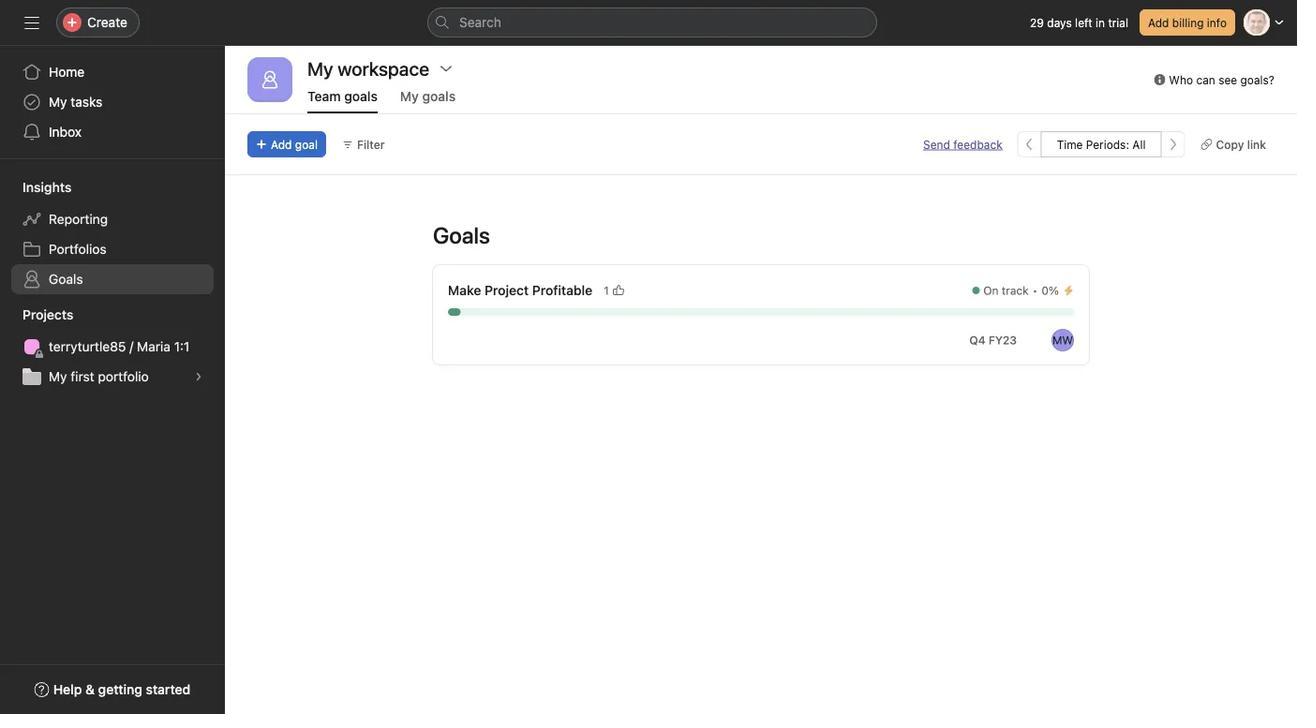 Task type: locate. For each thing, give the bounding box(es) containing it.
goals inside 'insights' element
[[49, 271, 83, 287]]

my
[[400, 89, 419, 104], [49, 94, 67, 110], [49, 369, 67, 384]]

all
[[1133, 138, 1146, 151]]

0 horizontal spatial add
[[271, 138, 292, 151]]

reporting link
[[11, 204, 214, 234]]

goals down show options image
[[422, 89, 456, 104]]

portfolios link
[[11, 234, 214, 264]]

periods:
[[1086, 138, 1130, 151]]

2 goals from the left
[[422, 89, 456, 104]]

goals down portfolios
[[49, 271, 83, 287]]

create
[[87, 15, 127, 30]]

terryturtle85 / maria 1:1 link
[[11, 332, 214, 362]]

add left the billing
[[1148, 16, 1169, 29]]

my workspace
[[307, 57, 429, 79]]

•
[[1033, 284, 1038, 297]]

inbox link
[[11, 117, 214, 147]]

1 horizontal spatial goals
[[422, 89, 456, 104]]

home link
[[11, 57, 214, 87]]

my left tasks
[[49, 94, 67, 110]]

1 vertical spatial goals
[[49, 271, 83, 287]]

goals inside my goals link
[[422, 89, 456, 104]]

0 vertical spatial goals
[[433, 222, 490, 248]]

profitable
[[532, 283, 593, 298]]

info
[[1207, 16, 1227, 29]]

projects button
[[0, 306, 73, 324]]

create button
[[56, 7, 140, 37]]

add billing info button
[[1140, 9, 1236, 36]]

goals inside team goals link
[[344, 89, 378, 104]]

my inside "projects" 'element'
[[49, 369, 67, 384]]

send feedback
[[923, 138, 1003, 151]]

my for my goals
[[400, 89, 419, 104]]

my left first
[[49, 369, 67, 384]]

first
[[71, 369, 94, 384]]

1:1
[[174, 339, 190, 354]]

team
[[307, 89, 341, 104]]

1 vertical spatial add
[[271, 138, 292, 151]]

portfolios
[[49, 241, 107, 257]]

1
[[604, 284, 609, 297]]

0 horizontal spatial goals
[[344, 89, 378, 104]]

1 goals from the left
[[344, 89, 378, 104]]

copy
[[1216, 138, 1244, 151]]

goals
[[433, 222, 490, 248], [49, 271, 83, 287]]

insights element
[[0, 171, 225, 298]]

0 horizontal spatial goals
[[49, 271, 83, 287]]

add billing info
[[1148, 16, 1227, 29]]

search list box
[[427, 7, 877, 37]]

team goals link
[[307, 89, 378, 113]]

0 vertical spatial add
[[1148, 16, 1169, 29]]

help
[[53, 682, 82, 697]]

my first portfolio
[[49, 369, 149, 384]]

filter
[[357, 138, 385, 151]]

add
[[1148, 16, 1169, 29], [271, 138, 292, 151]]

add for add goal
[[271, 138, 292, 151]]

global element
[[0, 46, 225, 158]]

my down my workspace
[[400, 89, 419, 104]]

feedback
[[954, 138, 1003, 151]]

time periods: all button
[[1041, 131, 1162, 157]]

my inside global element
[[49, 94, 67, 110]]

left
[[1075, 16, 1093, 29]]

1 horizontal spatial add
[[1148, 16, 1169, 29]]

tasks
[[71, 94, 103, 110]]

goals
[[344, 89, 378, 104], [422, 89, 456, 104]]

add left goal
[[271, 138, 292, 151]]

help & getting started
[[53, 682, 191, 697]]

terryturtle85
[[49, 339, 126, 354]]

&
[[85, 682, 95, 697]]

projects
[[22, 307, 73, 322]]

my tasks
[[49, 94, 103, 110]]

goal
[[295, 138, 318, 151]]

goals up make on the left top of page
[[433, 222, 490, 248]]

time periods: all
[[1057, 138, 1146, 151]]

mw button
[[1052, 329, 1074, 352]]

search
[[459, 15, 501, 30]]

hide sidebar image
[[24, 15, 39, 30]]

add goal
[[271, 138, 318, 151]]

q4 fy23 button
[[961, 327, 1026, 353]]

who can see goals?
[[1169, 73, 1275, 86]]

copy link
[[1216, 138, 1266, 151]]

fy23
[[989, 334, 1017, 347]]

send feedback link
[[923, 136, 1003, 153]]

add goal button
[[247, 131, 326, 157]]

insights button
[[0, 178, 72, 197]]

goals down my workspace
[[344, 89, 378, 104]]



Task type: describe. For each thing, give the bounding box(es) containing it.
my goals link
[[400, 89, 456, 113]]

goals for my goals
[[422, 89, 456, 104]]

1 horizontal spatial goals
[[433, 222, 490, 248]]

copy link button
[[1193, 131, 1275, 157]]

make project profitable
[[448, 283, 593, 298]]

/
[[130, 339, 133, 354]]

my goals
[[400, 89, 456, 104]]

who
[[1169, 73, 1193, 86]]

q4
[[970, 334, 986, 347]]

terryturtle85 / maria 1:1
[[49, 339, 190, 354]]

see
[[1219, 73, 1238, 86]]

help & getting started button
[[22, 673, 203, 707]]

my first portfolio link
[[11, 362, 214, 392]]

can
[[1197, 73, 1216, 86]]

send
[[923, 138, 950, 151]]

trial
[[1108, 16, 1129, 29]]

show options image
[[439, 61, 454, 76]]

maria
[[137, 339, 170, 354]]

track
[[1002, 284, 1029, 297]]

search button
[[427, 7, 877, 37]]

29
[[1030, 16, 1044, 29]]

started
[[146, 682, 191, 697]]

billing
[[1173, 16, 1204, 29]]

project
[[485, 283, 529, 298]]

reporting
[[49, 211, 108, 227]]

see details, my first portfolio image
[[193, 371, 204, 382]]

my for my first portfolio
[[49, 369, 67, 384]]

my tasks link
[[11, 87, 214, 117]]

mw
[[1053, 334, 1073, 347]]

on track
[[984, 284, 1029, 297]]

link
[[1247, 138, 1266, 151]]

0%
[[1042, 284, 1059, 297]]

q4 fy23
[[970, 334, 1017, 347]]

goals?
[[1241, 73, 1275, 86]]

make
[[448, 283, 481, 298]]

my for my tasks
[[49, 94, 67, 110]]

inbox
[[49, 124, 82, 140]]

portfolio
[[98, 369, 149, 384]]

in
[[1096, 16, 1105, 29]]

days
[[1047, 16, 1072, 29]]

1 button
[[600, 281, 628, 300]]

home
[[49, 64, 85, 80]]

insights
[[22, 180, 72, 195]]

getting
[[98, 682, 142, 697]]

29 days left in trial
[[1030, 16, 1129, 29]]

• 0%
[[1033, 284, 1059, 297]]

goals for team goals
[[344, 89, 378, 104]]

goals link
[[11, 264, 214, 294]]

team goals
[[307, 89, 378, 104]]

add for add billing info
[[1148, 16, 1169, 29]]

time
[[1057, 138, 1083, 151]]

on
[[984, 284, 999, 297]]

projects element
[[0, 298, 225, 396]]

filter button
[[334, 131, 393, 157]]



Task type: vqa. For each thing, say whether or not it's contained in the screenshot.
Customize dropdown button
no



